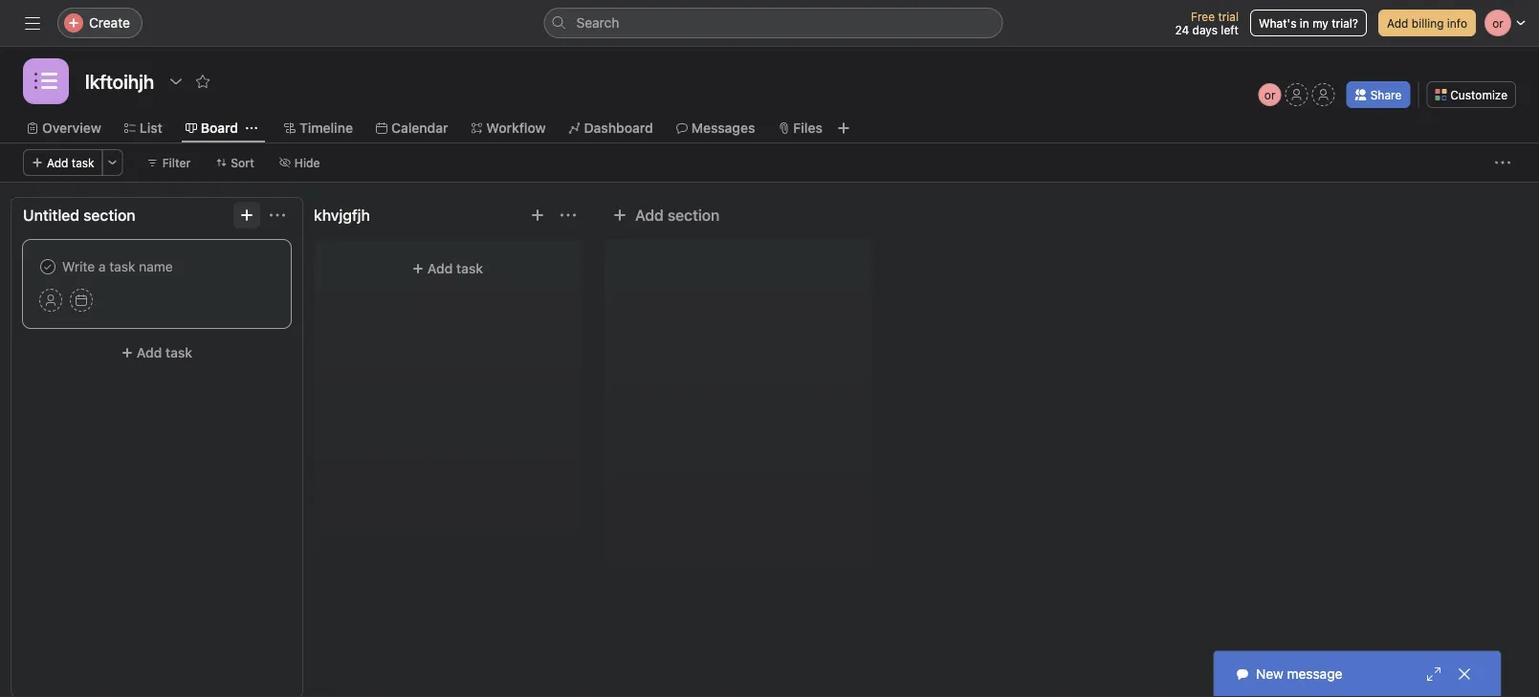 Task type: vqa. For each thing, say whether or not it's contained in the screenshot.
the project in "create new project" button
no



Task type: locate. For each thing, give the bounding box(es) containing it.
1 horizontal spatial task
[[166, 345, 192, 361]]

add task
[[47, 156, 94, 169], [428, 261, 483, 276], [137, 345, 192, 361]]

filter
[[162, 156, 191, 169]]

what's in my trial? button
[[1250, 10, 1367, 36]]

add billing info
[[1387, 16, 1468, 30]]

more actions image
[[1495, 155, 1511, 170]]

create
[[89, 15, 130, 31]]

what's in my trial?
[[1259, 16, 1359, 30]]

task
[[72, 156, 94, 169], [456, 261, 483, 276], [166, 345, 192, 361]]

share button
[[1347, 81, 1410, 108]]

1 vertical spatial add task
[[428, 261, 483, 276]]

1 horizontal spatial add task
[[137, 345, 192, 361]]

Completed checkbox
[[36, 255, 59, 278]]

add task button
[[23, 149, 103, 176], [325, 252, 570, 286], [23, 336, 291, 370]]

list image
[[34, 70, 57, 93]]

2 vertical spatial add task
[[137, 345, 192, 361]]

left
[[1221, 23, 1239, 36]]

None text field
[[80, 64, 159, 99]]

more section actions image
[[561, 208, 576, 223]]

sort
[[231, 156, 254, 169]]

0 horizontal spatial add task image
[[239, 208, 254, 223]]

create button
[[57, 8, 143, 38]]

messages link
[[676, 118, 755, 139]]

0 vertical spatial add task
[[47, 156, 94, 169]]

add task image left more section actions icon
[[530, 208, 545, 223]]

completed image
[[36, 255, 59, 278]]

share
[[1371, 88, 1402, 101]]

info
[[1447, 16, 1468, 30]]

new message
[[1256, 666, 1343, 682]]

filter button
[[138, 149, 199, 176]]

2 add task image from the left
[[530, 208, 545, 223]]

close image
[[1457, 667, 1472, 682]]

add section
[[635, 206, 720, 224]]

add task image for khvjgfjh
[[530, 208, 545, 223]]

0 vertical spatial add task button
[[23, 149, 103, 176]]

1 vertical spatial task
[[456, 261, 483, 276]]

0 horizontal spatial task
[[72, 156, 94, 169]]

1 add task image from the left
[[239, 208, 254, 223]]

untitled section
[[23, 206, 135, 224]]

1 horizontal spatial add task image
[[530, 208, 545, 223]]

add task image for untitled section
[[239, 208, 254, 223]]

or
[[1265, 88, 1276, 101]]

Write a task name text field
[[39, 256, 275, 277]]

2 horizontal spatial add task
[[428, 261, 483, 276]]

timeline
[[299, 120, 353, 136]]

files link
[[778, 118, 823, 139]]

2 vertical spatial add task button
[[23, 336, 291, 370]]

search button
[[544, 8, 1003, 38]]

list link
[[124, 118, 162, 139]]

my
[[1313, 16, 1329, 30]]

search list box
[[544, 8, 1003, 38]]

add task image
[[239, 208, 254, 223], [530, 208, 545, 223]]

add task image left more section actions image
[[239, 208, 254, 223]]

add to starred image
[[195, 74, 211, 89]]

add
[[1387, 16, 1409, 30], [47, 156, 68, 169], [635, 206, 664, 224], [428, 261, 453, 276], [137, 345, 162, 361]]

2 horizontal spatial task
[[456, 261, 483, 276]]

0 vertical spatial task
[[72, 156, 94, 169]]



Task type: describe. For each thing, give the bounding box(es) containing it.
add tab image
[[836, 121, 851, 136]]

customize button
[[1427, 81, 1516, 108]]

calendar link
[[376, 118, 448, 139]]

hide button
[[271, 149, 329, 176]]

overview
[[42, 120, 101, 136]]

expand new message image
[[1426, 667, 1442, 682]]

workflow
[[486, 120, 546, 136]]

messages
[[691, 120, 755, 136]]

dashboard
[[584, 120, 653, 136]]

2 vertical spatial task
[[166, 345, 192, 361]]

show options image
[[168, 74, 184, 89]]

more actions image
[[107, 157, 118, 168]]

in
[[1300, 16, 1310, 30]]

khvjgfjh
[[314, 206, 370, 224]]

dashboard link
[[569, 118, 653, 139]]

board
[[201, 120, 238, 136]]

hide
[[295, 156, 320, 169]]

what's
[[1259, 16, 1297, 30]]

workflow link
[[471, 118, 546, 139]]

tab actions image
[[246, 122, 257, 134]]

trial?
[[1332, 16, 1359, 30]]

list
[[140, 120, 162, 136]]

or button
[[1259, 83, 1282, 106]]

trial
[[1218, 10, 1239, 23]]

more section actions image
[[270, 208, 285, 223]]

free
[[1191, 10, 1215, 23]]

0 horizontal spatial add task
[[47, 156, 94, 169]]

calendar
[[391, 120, 448, 136]]

add section button
[[605, 198, 727, 232]]

files
[[793, 120, 823, 136]]

overview link
[[27, 118, 101, 139]]

section
[[668, 206, 720, 224]]

billing
[[1412, 16, 1444, 30]]

customize
[[1451, 88, 1508, 101]]

timeline link
[[284, 118, 353, 139]]

24
[[1175, 23, 1189, 36]]

add billing info button
[[1379, 10, 1476, 36]]

sort button
[[207, 149, 263, 176]]

days
[[1193, 23, 1218, 36]]

search
[[576, 15, 619, 31]]

1 vertical spatial add task button
[[325, 252, 570, 286]]

expand sidebar image
[[25, 15, 40, 31]]

free trial 24 days left
[[1175, 10, 1239, 36]]

board link
[[185, 118, 238, 139]]



